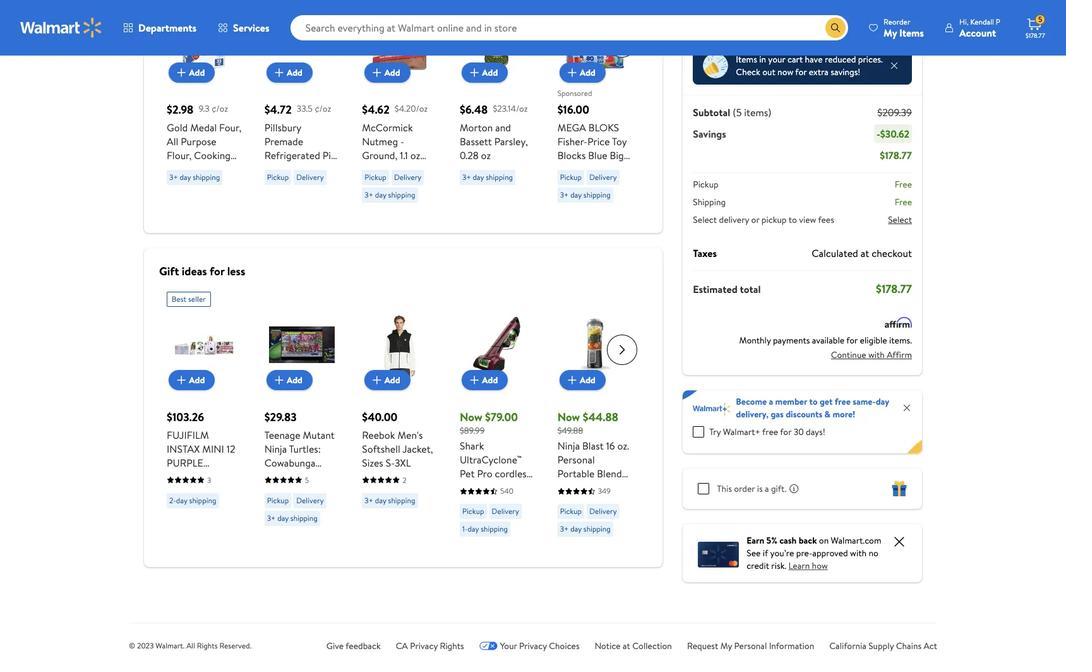 Task type: locate. For each thing, give the bounding box(es) containing it.
reduced price image
[[704, 53, 729, 78]]

next slide for horizontalscrollerrecommendations list image
[[608, 27, 638, 57]]

2 ¢/oz from the left
[[315, 103, 331, 115]]

learn
[[789, 560, 810, 573]]

349
[[598, 486, 611, 497]]

1 horizontal spatial collection
[[633, 640, 672, 653]]

3+ down mixed
[[365, 189, 373, 200]]

add to cart image up $4.72 on the left top
[[272, 65, 287, 80]]

morton
[[460, 121, 493, 134]]

1 horizontal spatial oz
[[411, 148, 420, 162]]

rights left reserved.
[[197, 641, 218, 652]]

pickup
[[762, 214, 787, 226]]

with inside 'now $44.88 $49.88 ninja blast 16 oz. personal portable blender with leak proof lid and easy sip spout, perfect for smoothies, black, bc100bk'
[[558, 481, 577, 495]]

add button up $44.88
[[560, 370, 606, 390]]

gifting image
[[892, 482, 908, 497]]

for left 30
[[781, 426, 792, 439]]

1 free from the top
[[895, 178, 913, 191]]

ca
[[396, 640, 408, 653]]

add
[[189, 66, 205, 79], [287, 66, 303, 79], [385, 66, 400, 79], [482, 66, 498, 79], [580, 66, 596, 79], [189, 374, 205, 387], [287, 374, 303, 387], [385, 374, 400, 387], [482, 374, 498, 387], [580, 374, 596, 387]]

with left no
[[851, 547, 867, 560]]

add to cart image for reebok men's softshell jacket, sizes s-3xl
[[369, 373, 385, 388]]

add for morton and bassett parsley, 0.28 oz
[[482, 66, 498, 79]]

add button up 9.3
[[169, 62, 215, 83]]

1 vertical spatial items
[[736, 53, 758, 66]]

add to cart image inside $16.00 group
[[565, 65, 580, 80]]

medal
[[190, 121, 217, 134]]

clear search field text image
[[811, 22, 821, 33]]

and down $23.14/oz
[[496, 121, 511, 134]]

delivery inside the now $79.00 'group'
[[492, 506, 519, 517]]

1 horizontal spatial free
[[835, 396, 851, 408]]

california supply chains act link
[[830, 640, 938, 653]]

day inside $2.98 group
[[180, 172, 191, 182]]

ch950
[[496, 495, 528, 509]]

1 horizontal spatial 2023
[[209, 484, 231, 498]]

personal
[[558, 453, 595, 467], [735, 640, 767, 653]]

$16.00
[[558, 102, 590, 117]]

add button up $4.72 on the left top
[[267, 62, 313, 83]]

gift
[[159, 263, 179, 279]]

nintendo
[[265, 484, 306, 498]]

add button up $29.83
[[267, 370, 313, 390]]

2 left lb. in the left top of the page
[[217, 176, 222, 190]]

0 vertical spatial items
[[900, 26, 925, 39]]

with left leak
[[558, 481, 577, 495]]

add inside $29.83 group
[[287, 374, 303, 387]]

add inside $4.72 "group"
[[287, 66, 303, 79]]

0 horizontal spatial select
[[693, 214, 717, 226]]

2-
[[169, 495, 176, 506]]

0 horizontal spatial -
[[312, 470, 316, 484]]

¢/oz inside $4.72 33.5 ¢/oz pillsbury premade refrigerated pie crust, two pie crusts, 14.1 oz
[[315, 103, 331, 115]]

bundle
[[167, 484, 206, 498]]

1 horizontal spatial rights
[[440, 640, 464, 653]]

2 down "3xl"
[[403, 475, 407, 486]]

add up $40.00
[[385, 374, 400, 387]]

1 select from the left
[[693, 214, 717, 226]]

0 horizontal spatial rights
[[197, 641, 218, 652]]

shipping down "3xl"
[[388, 495, 416, 506]]

shipping down 3
[[189, 495, 216, 506]]

add button
[[169, 62, 215, 83], [267, 62, 313, 83], [364, 62, 411, 83], [462, 62, 508, 83], [560, 62, 606, 83], [169, 370, 215, 390], [267, 370, 313, 390], [364, 370, 411, 390], [462, 370, 508, 390], [560, 370, 606, 390]]

my up close nudge image
[[884, 26, 898, 39]]

0 vertical spatial with
[[869, 349, 885, 361]]

3+ up toddler
[[560, 189, 569, 200]]

2 now from the left
[[558, 409, 580, 425]]

ca privacy rights link
[[396, 640, 464, 653]]

privacy choices icon image
[[479, 642, 498, 651]]

free inside become a member to get free same-day delivery, gas discounts & more!
[[835, 396, 851, 408]]

shipping right 1-
[[481, 524, 508, 535]]

mutant
[[303, 428, 335, 442]]

0 vertical spatial collection
[[265, 470, 310, 484]]

two
[[293, 162, 311, 176]]

0 horizontal spatial 2023
[[137, 641, 154, 652]]

add to cart image up $89.99
[[467, 373, 482, 388]]

collection inside $29.83 teenage mutant ninja turtles: cowabunga collection - nintendo switch
[[265, 470, 310, 484]]

0 horizontal spatial 5
[[305, 475, 309, 486]]

add inside the $4.62 group
[[385, 66, 400, 79]]

add to cart image
[[369, 65, 385, 80], [174, 373, 189, 388], [369, 373, 385, 388], [565, 373, 580, 388]]

items left hi,
[[900, 26, 925, 39]]

my inside reorder my items
[[884, 26, 898, 39]]

subtotal
[[693, 106, 731, 120]]

add button inside $2.98 group
[[169, 62, 215, 83]]

add to cart image for sponsored
[[565, 65, 580, 80]]

add button inside "$40.00" group
[[364, 370, 411, 390]]

for inside items in your cart have reduced prices. check out now for extra savings!
[[796, 66, 807, 78]]

1 vertical spatial $178.77
[[881, 149, 913, 163]]

This order is a gift. checkbox
[[699, 484, 710, 495]]

0 horizontal spatial free
[[763, 426, 779, 439]]

vacuum
[[460, 495, 494, 509]]

1 vertical spatial collection
[[633, 640, 672, 653]]

pie
[[323, 148, 336, 162], [313, 162, 327, 176]]

pickup left two
[[267, 172, 289, 182]]

2023 right bundle in the left bottom of the page
[[209, 484, 231, 498]]

5 for 5
[[305, 475, 309, 486]]

1 horizontal spatial with
[[851, 547, 867, 560]]

add to cart image up "$49.88"
[[565, 373, 580, 388]]

¢/oz inside $2.98 9.3 ¢/oz gold medal four, all purpose flour, cooking and baking ingredient, 2 lb.
[[212, 103, 228, 115]]

more!
[[833, 408, 856, 421]]

add to cart image up $40.00
[[369, 373, 385, 388]]

days!
[[806, 426, 826, 439]]

5 right p
[[1039, 14, 1043, 25]]

day inside "$40.00" group
[[375, 495, 387, 506]]

day up toddler
[[571, 189, 582, 200]]

pickup down cowabunga at the left of page
[[267, 495, 289, 506]]

day down mixed
[[375, 189, 387, 200]]

add inside $103.26 group
[[189, 374, 205, 387]]

for up 'continue'
[[847, 334, 858, 347]]

add to cart image inside "$40.00" group
[[369, 373, 385, 388]]

add up the $6.48
[[482, 66, 498, 79]]

14.1
[[298, 176, 312, 190]]

now inside now $79.00 $89.99 shark ultracyclone™ pet pro cordless handheld vacuum ch950
[[460, 409, 483, 425]]

0 vertical spatial a
[[769, 396, 774, 408]]

jacket,
[[403, 442, 433, 456]]

continue
[[832, 349, 867, 361]]

0 horizontal spatial ninja
[[265, 442, 287, 456]]

delivery up for
[[590, 172, 617, 182]]

shipping down the perfect
[[584, 524, 611, 535]]

add button up sponsored
[[560, 62, 606, 83]]

s-
[[386, 456, 395, 470]]

3+ day shipping down s-
[[365, 495, 416, 506]]

3+ day shipping inside "$40.00" group
[[365, 495, 416, 506]]

oz right 1.1
[[411, 148, 420, 162]]

at right notice
[[623, 640, 631, 653]]

3+ day shipping down mixed
[[365, 189, 416, 200]]

3+ day shipping down "flour,"
[[169, 172, 220, 182]]

1 privacy from the left
[[410, 640, 438, 653]]

walmart.
[[156, 641, 185, 652]]

add to cart image inside $6.48 group
[[467, 65, 482, 80]]

add up sponsored
[[580, 66, 596, 79]]

0 horizontal spatial 2
[[217, 176, 222, 190]]

premade
[[265, 134, 304, 148]]

0 horizontal spatial my
[[721, 640, 733, 653]]

and
[[496, 121, 511, 134], [573, 495, 589, 509]]

personal inside 'now $44.88 $49.88 ninja blast 16 oz. personal portable blender with leak proof lid and easy sip spout, perfect for smoothies, black, bc100bk'
[[558, 453, 595, 467]]

all inside $2.98 9.3 ¢/oz gold medal four, all purpose flour, cooking and baking ingredient, 2 lb.
[[167, 134, 178, 148]]

pickup up 1-
[[463, 506, 484, 517]]

banner
[[683, 391, 923, 454]]

switch
[[308, 484, 337, 498]]

$4.62 $4.20/oz mccormick nutmeg - ground, 1.1 oz mixed spices & seasonings
[[362, 102, 428, 190]]

3+ down the nintendo at the bottom left of the page
[[267, 513, 276, 524]]

act
[[924, 640, 938, 653]]

0 vertical spatial at
[[861, 247, 870, 261]]

add button up $4.62
[[364, 62, 411, 83]]

add to cart image up $2.98
[[174, 65, 189, 80]]

add inside $16.00 group
[[580, 66, 596, 79]]

for inside 'now $44.88 $49.88 ninja blast 16 oz. personal portable blender with leak proof lid and easy sip spout, perfect for smoothies, black, bc100bk'
[[558, 523, 571, 537]]

select down shipping
[[693, 214, 717, 226]]

add button inside $103.26 group
[[169, 370, 215, 390]]

pickup down leak
[[560, 506, 582, 517]]

1 vertical spatial &
[[825, 408, 831, 421]]

bassett
[[460, 134, 492, 148]]

2 inside $2.98 9.3 ¢/oz gold medal four, all purpose flour, cooking and baking ingredient, 2 lb.
[[217, 176, 222, 190]]

1 vertical spatial 5
[[305, 475, 309, 486]]

oz inside $6.48 $23.14/oz morton and bassett parsley, 0.28 oz
[[481, 148, 491, 162]]

2 horizontal spatial oz
[[481, 148, 491, 162]]

1 vertical spatial to
[[810, 396, 818, 408]]

items left in
[[736, 53, 758, 66]]

my for items
[[884, 26, 898, 39]]

collection right notice
[[633, 640, 672, 653]]

at for notice
[[623, 640, 631, 653]]

estimated
[[693, 282, 738, 296]]

1 horizontal spatial privacy
[[519, 640, 547, 653]]

2 select from the left
[[889, 214, 913, 226]]

add up $44.88
[[580, 374, 596, 387]]

add to cart image inside the $4.62 group
[[369, 65, 385, 80]]

get
[[820, 396, 833, 408]]

free right get
[[835, 396, 851, 408]]

add to cart image up sponsored
[[565, 65, 580, 80]]

oz right 0.28
[[481, 148, 491, 162]]

gas
[[771, 408, 784, 421]]

or
[[752, 214, 760, 226]]

now for now $79.00
[[460, 409, 483, 425]]

big
[[610, 148, 624, 162]]

1 vertical spatial free
[[895, 196, 913, 209]]

add button inside the now $79.00 'group'
[[462, 370, 508, 390]]

on
[[820, 535, 829, 547]]

day inside $29.83 group
[[278, 513, 289, 524]]

check
[[736, 66, 761, 78]]

delivery,
[[736, 408, 769, 421]]

portable
[[558, 467, 595, 481]]

0 horizontal spatial at
[[623, 640, 631, 653]]

add to cart image
[[174, 65, 189, 80], [272, 65, 287, 80], [467, 65, 482, 80], [565, 65, 580, 80], [272, 373, 287, 388], [467, 373, 482, 388]]

at for calculated
[[861, 247, 870, 261]]

ultracyclone™
[[460, 453, 522, 467]]

add inside the now $44.88 group
[[580, 374, 596, 387]]

add to cart image inside $4.72 "group"
[[272, 65, 287, 80]]

add button for teenage mutant ninja turtles: cowabunga collection - nintendo switch
[[267, 370, 313, 390]]

0 vertical spatial and
[[496, 121, 511, 134]]

walmart plus image
[[693, 403, 731, 416]]

$29.83 teenage mutant ninja turtles: cowabunga collection - nintendo switch
[[265, 409, 337, 498]]

add button inside the $4.62 group
[[364, 62, 411, 83]]

shipping down parsley,
[[486, 172, 513, 182]]

1 vertical spatial at
[[623, 640, 631, 653]]

1 now from the left
[[460, 409, 483, 425]]

$178.77 up affirm icon
[[877, 281, 913, 297]]

ninja inside $29.83 teenage mutant ninja turtles: cowabunga collection - nintendo switch
[[265, 442, 287, 456]]

parsley,
[[495, 134, 528, 148]]

add inside $2.98 group
[[189, 66, 205, 79]]

& left more!
[[825, 408, 831, 421]]

0 vertical spatial personal
[[558, 453, 595, 467]]

1 horizontal spatial ninja
[[558, 439, 580, 453]]

pickup inside the now $44.88 group
[[560, 506, 582, 517]]

1 vertical spatial personal
[[735, 640, 767, 653]]

add up $29.83
[[287, 374, 303, 387]]

notice at collection
[[595, 640, 672, 653]]

0 horizontal spatial and
[[496, 121, 511, 134]]

5 for 5 $178.77
[[1039, 14, 1043, 25]]

& right spices
[[421, 162, 428, 176]]

day left close walmart plus section image
[[876, 396, 890, 408]]

now inside 'now $44.88 $49.88 ninja blast 16 oz. personal portable blender with leak proof lid and easy sip spout, perfect for smoothies, black, bc100bk'
[[558, 409, 580, 425]]

learn how link
[[789, 560, 828, 573]]

purple
[[167, 456, 203, 470]]

5%
[[767, 535, 778, 547]]

with
[[869, 349, 885, 361], [558, 481, 577, 495], [851, 547, 867, 560]]

fees
[[819, 214, 835, 226]]

turtles:
[[289, 442, 321, 456]]

my right request
[[721, 640, 733, 653]]

for inside monthly payments available for eligible items. continue with affirm
[[847, 334, 858, 347]]

day down sizes
[[375, 495, 387, 506]]

add to cart image inside the now $44.88 group
[[565, 373, 580, 388]]

for inside banner
[[781, 426, 792, 439]]

for
[[796, 66, 807, 78], [210, 263, 225, 279], [847, 334, 858, 347], [781, 426, 792, 439], [558, 523, 571, 537]]

pickup up pieces)
[[560, 172, 582, 182]]

add up 33.5
[[287, 66, 303, 79]]

add up $79.00
[[482, 374, 498, 387]]

2 free from the top
[[895, 196, 913, 209]]

0 horizontal spatial &
[[421, 162, 428, 176]]

1 vertical spatial with
[[558, 481, 577, 495]]

- inside $29.83 teenage mutant ninja turtles: cowabunga collection - nintendo switch
[[312, 470, 316, 484]]

pickup up shipping
[[693, 178, 719, 191]]

to inside become a member to get free same-day delivery, gas discounts & more!
[[810, 396, 818, 408]]

at left checkout
[[861, 247, 870, 261]]

day down holiday
[[176, 495, 187, 506]]

add button for morton and bassett parsley, 0.28 oz
[[462, 62, 508, 83]]

collection down turtles:
[[265, 470, 310, 484]]

1 horizontal spatial ¢/oz
[[315, 103, 331, 115]]

learn how
[[789, 560, 828, 573]]

0 horizontal spatial personal
[[558, 453, 595, 467]]

select up checkout
[[889, 214, 913, 226]]

0 vertical spatial free
[[895, 178, 913, 191]]

add to cart image inside $2.98 group
[[174, 65, 189, 80]]

0 vertical spatial 2023
[[209, 484, 231, 498]]

select for select delivery or pickup to view fees
[[693, 214, 717, 226]]

eligible
[[860, 334, 888, 347]]

give
[[327, 640, 344, 653]]

shipping down cooking
[[193, 172, 220, 182]]

Walmart Site-Wide search field
[[290, 15, 849, 40]]

mega
[[558, 121, 586, 134]]

pickup inside the now $79.00 'group'
[[463, 506, 484, 517]]

add button up the $6.48
[[462, 62, 508, 83]]

1 horizontal spatial &
[[825, 408, 831, 421]]

day down spout,
[[571, 524, 582, 535]]

delivery down 540
[[492, 506, 519, 517]]

oz inside $4.62 $4.20/oz mccormick nutmeg - ground, 1.1 oz mixed spices & seasonings
[[411, 148, 420, 162]]

add inside "$40.00" group
[[385, 374, 400, 387]]

add button inside $29.83 group
[[267, 370, 313, 390]]

gold
[[167, 121, 188, 134]]

$40.00 group
[[362, 287, 437, 514]]

add to cart image up $4.62
[[369, 65, 385, 80]]

supply
[[869, 640, 894, 653]]

oz right "14.1" in the top of the page
[[314, 176, 324, 190]]

1 horizontal spatial my
[[884, 26, 898, 39]]

pro
[[477, 467, 493, 481]]

1 vertical spatial 2
[[403, 475, 407, 486]]

delivery down refrigerated
[[297, 172, 324, 182]]

$178.77 right hi, kendall p account
[[1026, 31, 1046, 40]]

add to cart image up the $6.48
[[467, 65, 482, 80]]

day inside the now $79.00 'group'
[[468, 524, 479, 535]]

now up shark
[[460, 409, 483, 425]]

$4.72 group
[[265, 0, 340, 190]]

0 horizontal spatial all
[[167, 134, 178, 148]]

2 vertical spatial with
[[851, 547, 867, 560]]

Try Walmart+ free for 30 days! checkbox
[[693, 427, 705, 438]]

add button inside $4.72 "group"
[[267, 62, 313, 83]]

add button inside $6.48 group
[[462, 62, 508, 83]]

1 horizontal spatial 2
[[403, 475, 407, 486]]

now $79.00 $89.99 shark ultracyclone™ pet pro cordless handheld vacuum ch950
[[460, 409, 531, 509]]

search icon image
[[831, 23, 841, 33]]

add button for shark ultracyclone™ pet pro cordless handheld vacuum ch950
[[462, 370, 508, 390]]

add to cart image inside $29.83 group
[[272, 373, 287, 388]]

and right lid
[[573, 495, 589, 509]]

1 vertical spatial and
[[573, 495, 589, 509]]

1 horizontal spatial and
[[573, 495, 589, 509]]

0 horizontal spatial collection
[[265, 470, 310, 484]]

close nudge image
[[890, 61, 900, 71]]

credit
[[747, 560, 770, 573]]

0 horizontal spatial ¢/oz
[[212, 103, 228, 115]]

1 horizontal spatial all
[[187, 641, 195, 652]]

0 vertical spatial to
[[789, 214, 797, 226]]

1 horizontal spatial items
[[900, 26, 925, 39]]

3+ day shipping inside $29.83 group
[[267, 513, 318, 524]]

now $79.00 group
[[460, 287, 535, 542]]

3
[[207, 475, 211, 486]]

all left "purpose"
[[167, 134, 178, 148]]

shipping inside $6.48 group
[[486, 172, 513, 182]]

delivery up smoothies, at the bottom
[[590, 506, 617, 517]]

available
[[813, 334, 845, 347]]

1 vertical spatial all
[[187, 641, 195, 652]]

oz for $4.62
[[411, 148, 420, 162]]

add inside $6.48 group
[[482, 66, 498, 79]]

0 horizontal spatial oz
[[314, 176, 324, 190]]

shipping inside $29.83 group
[[291, 513, 318, 524]]

0 vertical spatial 5
[[1039, 14, 1043, 25]]

1 horizontal spatial 5
[[1039, 14, 1043, 25]]

add button for mccormick nutmeg - ground, 1.1 oz mixed spices & seasonings
[[364, 62, 411, 83]]

oz
[[411, 148, 420, 162], [481, 148, 491, 162], [314, 176, 324, 190]]

pickup inside $4.72 "group"
[[267, 172, 289, 182]]

0 vertical spatial $178.77
[[1026, 31, 1046, 40]]

cooking
[[194, 148, 231, 162]]

1 horizontal spatial select
[[889, 214, 913, 226]]

same-
[[853, 396, 876, 408]]

privacy
[[410, 640, 438, 653], [519, 640, 547, 653]]

add button inside the now $44.88 group
[[560, 370, 606, 390]]

for right now at the top of the page
[[796, 66, 807, 78]]

0 horizontal spatial now
[[460, 409, 483, 425]]

add up $103.26
[[189, 374, 205, 387]]

& inside become a member to get free same-day delivery, gas discounts & more!
[[825, 408, 831, 421]]

0 vertical spatial free
[[835, 396, 851, 408]]

checkout all items button
[[693, 12, 913, 37]]

delivery down cowabunga at the left of page
[[297, 495, 324, 506]]

2 horizontal spatial with
[[869, 349, 885, 361]]

a right is on the right of page
[[765, 483, 769, 496]]

0 horizontal spatial to
[[789, 214, 797, 226]]

2 privacy from the left
[[519, 640, 547, 653]]

my
[[884, 26, 898, 39], [721, 640, 733, 653]]

add up $4.62
[[385, 66, 400, 79]]

¢/oz
[[212, 103, 228, 115], [315, 103, 331, 115]]

0 horizontal spatial privacy
[[410, 640, 438, 653]]

1 horizontal spatial now
[[558, 409, 580, 425]]

2
[[217, 176, 222, 190], [403, 475, 407, 486]]

day inside become a member to get free same-day delivery, gas discounts & more!
[[876, 396, 890, 408]]

collection
[[265, 470, 310, 484], [633, 640, 672, 653]]

- right nutmeg
[[401, 134, 405, 148]]

3+ day shipping down 0.28
[[463, 172, 513, 182]]

0 vertical spatial &
[[421, 162, 428, 176]]

1 vertical spatial my
[[721, 640, 733, 653]]

0 horizontal spatial with
[[558, 481, 577, 495]]

add up 9.3
[[189, 66, 205, 79]]

privacy for ca
[[410, 640, 438, 653]]

add inside the now $79.00 'group'
[[482, 374, 498, 387]]

$16.00 group
[[558, 0, 633, 218]]

0 vertical spatial my
[[884, 26, 898, 39]]

0 vertical spatial 2
[[217, 176, 222, 190]]

day down "flour,"
[[180, 172, 191, 182]]

to left get
[[810, 396, 818, 408]]

2 vertical spatial $178.77
[[877, 281, 913, 297]]

1 ¢/oz from the left
[[212, 103, 228, 115]]

shipping inside $16.00 group
[[584, 189, 611, 200]]

1 horizontal spatial to
[[810, 396, 818, 408]]

1 horizontal spatial -
[[401, 134, 405, 148]]

add to cart image for $6.48
[[467, 65, 482, 80]]

rights left the privacy choices icon
[[440, 640, 464, 653]]

now $44.88 group
[[558, 287, 633, 551]]

earn
[[747, 535, 765, 547]]

¢/oz right 9.3
[[212, 103, 228, 115]]

2023 inside $103.26 fujifilm instax mini 12 purple holiday bundle 2023
[[209, 484, 231, 498]]

for
[[592, 190, 606, 204]]

shipping down spices
[[388, 189, 416, 200]]

add to cart image up $103.26
[[174, 373, 189, 388]]

personal down "$49.88"
[[558, 453, 595, 467]]

extra
[[809, 66, 829, 78]]

1 horizontal spatial at
[[861, 247, 870, 261]]

0 vertical spatial all
[[167, 134, 178, 148]]

1 vertical spatial 2023
[[137, 641, 154, 652]]

shipping down switch
[[291, 513, 318, 524]]

black,
[[558, 537, 584, 551]]

add button inside $16.00 group
[[560, 62, 606, 83]]

3+ day shipping down the nintendo at the bottom left of the page
[[267, 513, 318, 524]]

savings
[[693, 127, 727, 141]]

shipping inside the now $44.88 group
[[584, 524, 611, 535]]

sponsored $16.00 mega bloks fisher-price toy blocks blue big building bag with storage (80 pieces) for toddler
[[558, 88, 633, 218]]

0 horizontal spatial items
[[736, 53, 758, 66]]

all right the walmart.
[[187, 641, 195, 652]]

all
[[167, 134, 178, 148], [187, 641, 195, 652]]

add for gold medal four, all purpose flour, cooking and baking ingredient, 2 lb.
[[189, 66, 205, 79]]

ninja down "$49.88"
[[558, 439, 580, 453]]



Task type: describe. For each thing, give the bounding box(es) containing it.
back
[[799, 535, 817, 547]]

affirm image
[[886, 317, 913, 328]]

free for shipping
[[895, 196, 913, 209]]

reorder my items
[[884, 16, 925, 39]]

no
[[869, 547, 879, 560]]

day inside the $4.62 group
[[375, 189, 387, 200]]

add for teenage mutant ninja turtles: cowabunga collection - nintendo switch
[[287, 374, 303, 387]]

1 vertical spatial a
[[765, 483, 769, 496]]

3+ inside $16.00 group
[[560, 189, 569, 200]]

softshell
[[362, 442, 401, 456]]

cart
[[788, 53, 803, 66]]

delivery inside the now $44.88 group
[[590, 506, 617, 517]]

member
[[776, 396, 808, 408]]

california supply chains act
[[830, 640, 938, 653]]

p
[[997, 16, 1001, 27]]

- inside $4.62 $4.20/oz mccormick nutmeg - ground, 1.1 oz mixed spices & seasonings
[[401, 134, 405, 148]]

now
[[778, 66, 794, 78]]

$4.62 group
[[362, 0, 437, 208]]

add to cart image for ninja blast 16 oz. personal portable blender with leak proof lid and easy sip spout, perfect for smoothies, black, bc100bk
[[565, 373, 580, 388]]

items.
[[890, 334, 913, 347]]

you're
[[771, 547, 795, 560]]

ca privacy rights
[[396, 640, 464, 653]]

and
[[167, 162, 185, 176]]

3+ inside the now $44.88 group
[[560, 524, 569, 535]]

shipping inside the $4.62 group
[[388, 189, 416, 200]]

sizes
[[362, 456, 383, 470]]

$4.20/oz
[[395, 103, 428, 115]]

shipping inside $103.26 group
[[189, 495, 216, 506]]

privacy for your
[[519, 640, 547, 653]]

$29.83
[[265, 409, 297, 425]]

learn more about gifting image
[[789, 484, 800, 494]]

3+ day shipping inside the $4.62 group
[[365, 189, 416, 200]]

with inside monthly payments available for eligible items. continue with affirm
[[869, 349, 885, 361]]

estimated total
[[693, 282, 761, 296]]

delivery inside $4.72 "group"
[[297, 172, 324, 182]]

this order is a gift.
[[717, 483, 787, 496]]

leak
[[579, 481, 599, 495]]

add to cart image for $2.98
[[174, 65, 189, 80]]

capital one credit card image
[[699, 540, 740, 568]]

3+ inside $2.98 group
[[169, 172, 178, 182]]

now for now $44.88
[[558, 409, 580, 425]]

payments
[[774, 334, 810, 347]]

add to cart image for mccormick nutmeg - ground, 1.1 oz mixed spices & seasonings
[[369, 65, 385, 80]]

departments button
[[112, 13, 207, 43]]

baking
[[187, 162, 216, 176]]

2 horizontal spatial -
[[877, 127, 881, 141]]

select button
[[889, 214, 913, 226]]

Search search field
[[290, 15, 849, 40]]

add for shark ultracyclone™ pet pro cordless handheld vacuum ch950
[[482, 374, 498, 387]]

2-day shipping
[[169, 495, 216, 506]]

add for pillsbury premade refrigerated pie crust, two pie crusts, 14.1 oz
[[287, 66, 303, 79]]

reserved.
[[220, 641, 252, 652]]

close walmart plus section image
[[902, 403, 913, 413]]

gift.
[[772, 483, 787, 496]]

12
[[227, 442, 235, 456]]

storage
[[581, 176, 615, 190]]

four,
[[219, 121, 242, 134]]

with inside see if you're pre-approved with no credit risk.
[[851, 547, 867, 560]]

perfect
[[588, 509, 621, 523]]

delivery inside the $4.62 group
[[394, 172, 422, 182]]

best
[[172, 294, 187, 304]]

holiday
[[167, 470, 209, 484]]

refrigerated
[[265, 148, 320, 162]]

add button for mega bloks fisher-price toy blocks blue big building bag with storage (80 pieces) for toddler
[[560, 62, 606, 83]]

checkout
[[762, 17, 805, 31]]

mccormick
[[362, 121, 413, 134]]

next slide for horizontalscrollerrecommendations list image
[[608, 335, 638, 365]]

$2.98 9.3 ¢/oz gold medal four, all purpose flour, cooking and baking ingredient, 2 lb.
[[167, 102, 242, 190]]

pickup inside $16.00 group
[[560, 172, 582, 182]]

pre-
[[797, 547, 813, 560]]

add button for ninja blast 16 oz. personal portable blender with leak proof lid and easy sip spout, perfect for smoothies, black, bc100bk
[[560, 370, 606, 390]]

ground,
[[362, 148, 398, 162]]

$2.98
[[167, 102, 194, 117]]

checkout all items
[[762, 17, 844, 31]]

add for ninja blast 16 oz. personal portable blender with leak proof lid and easy sip spout, perfect for smoothies, black, bc100bk
[[580, 374, 596, 387]]

earn 5% cash back on walmart.com
[[747, 535, 882, 547]]

for left less
[[210, 263, 225, 279]]

my for personal
[[721, 640, 733, 653]]

33.5
[[297, 103, 313, 115]]

16
[[606, 439, 615, 453]]

select for select "button"
[[889, 214, 913, 226]]

items inside items in your cart have reduced prices. check out now for extra savings!
[[736, 53, 758, 66]]

and inside 'now $44.88 $49.88 ninja blast 16 oz. personal portable blender with leak proof lid and easy sip spout, perfect for smoothies, black, bc100bk'
[[573, 495, 589, 509]]

toddler
[[558, 204, 591, 218]]

banner containing become a member to get free same-day delivery, gas discounts & more!
[[683, 391, 923, 454]]

3+ day shipping inside the now $44.88 group
[[560, 524, 611, 535]]

oz inside $4.72 33.5 ¢/oz pillsbury premade refrigerated pie crust, two pie crusts, 14.1 oz
[[314, 176, 324, 190]]

give feedback
[[327, 640, 381, 653]]

$79.00
[[485, 409, 518, 425]]

add to cart image for $4.72
[[272, 65, 287, 80]]

affirm
[[887, 349, 913, 361]]

walmart image
[[20, 18, 102, 38]]

add button for reebok men's softshell jacket, sizes s-3xl
[[364, 370, 411, 390]]

request my personal information link
[[688, 640, 815, 653]]

less
[[227, 263, 245, 279]]

smoothies,
[[573, 523, 622, 537]]

3+ day shipping inside $6.48 group
[[463, 172, 513, 182]]

free for pickup
[[895, 178, 913, 191]]

add button for gold medal four, all purpose flour, cooking and baking ingredient, 2 lb.
[[169, 62, 215, 83]]

order
[[735, 483, 755, 496]]

© 2023 walmart. all rights reserved.
[[129, 641, 252, 652]]

bc100bk
[[586, 537, 627, 551]]

add for reebok men's softshell jacket, sizes s-3xl
[[385, 374, 400, 387]]

3+ day shipping inside $2.98 group
[[169, 172, 220, 182]]

calculated at checkout
[[812, 247, 913, 261]]

3+ inside $6.48 group
[[463, 172, 471, 182]]

1 vertical spatial free
[[763, 426, 779, 439]]

add for mccormick nutmeg - ground, 1.1 oz mixed spices & seasonings
[[385, 66, 400, 79]]

add for mega bloks fisher-price toy blocks blue big building bag with storage (80 pieces) for toddler
[[580, 66, 596, 79]]

reduced
[[825, 53, 857, 66]]

gift ideas for less
[[159, 263, 245, 279]]

seller
[[188, 294, 206, 304]]

california
[[830, 640, 867, 653]]

select delivery or pickup to view fees
[[693, 214, 835, 226]]

blast
[[583, 439, 604, 453]]

day inside $6.48 group
[[473, 172, 484, 182]]

subtotal (5 items)
[[693, 106, 772, 120]]

departments
[[138, 21, 197, 35]]

oz for $6.48
[[481, 148, 491, 162]]

3+ inside $29.83 group
[[267, 513, 276, 524]]

shipping inside the now $79.00 'group'
[[481, 524, 508, 535]]

& inside $4.62 $4.20/oz mccormick nutmeg - ground, 1.1 oz mixed spices & seasonings
[[421, 162, 428, 176]]

day inside $103.26 group
[[176, 495, 187, 506]]

¢/oz for $4.72
[[315, 103, 331, 115]]

3+ inside the $4.62 group
[[365, 189, 373, 200]]

cordless
[[495, 467, 531, 481]]

your privacy choices
[[500, 640, 580, 653]]

$89.99
[[460, 424, 485, 437]]

$103.26
[[167, 409, 204, 425]]

dismiss capital one banner image
[[892, 535, 908, 550]]

add to cart image inside $103.26 group
[[174, 373, 189, 388]]

monthly
[[740, 334, 771, 347]]

approved
[[813, 547, 849, 560]]

request my personal information
[[688, 640, 815, 653]]

3+ inside "$40.00" group
[[365, 495, 373, 506]]

$4.72
[[265, 102, 292, 117]]

view
[[800, 214, 817, 226]]

day inside $16.00 group
[[571, 189, 582, 200]]

2 inside "$40.00" group
[[403, 475, 407, 486]]

ninja for $44.88
[[558, 439, 580, 453]]

pickup inside the $4.62 group
[[365, 172, 387, 182]]

your
[[500, 640, 517, 653]]

1 horizontal spatial personal
[[735, 640, 767, 653]]

services button
[[207, 13, 280, 43]]

how
[[812, 560, 828, 573]]

$6.48 $23.14/oz morton and bassett parsley, 0.28 oz
[[460, 102, 528, 162]]

$2.98 group
[[167, 0, 242, 190]]

$6.48 group
[[460, 0, 535, 190]]

pickup inside $29.83 group
[[267, 495, 289, 506]]

shipping inside "$40.00" group
[[388, 495, 416, 506]]

¢/oz for $2.98
[[212, 103, 228, 115]]

see
[[747, 547, 761, 560]]

1.1
[[400, 148, 408, 162]]

day inside the now $44.88 group
[[571, 524, 582, 535]]

delivery inside $29.83 group
[[297, 495, 324, 506]]

a inside become a member to get free same-day delivery, gas discounts & more!
[[769, 396, 774, 408]]

checkout
[[872, 247, 913, 261]]

items inside reorder my items
[[900, 26, 925, 39]]

delivery inside $16.00 group
[[590, 172, 617, 182]]

price
[[588, 134, 610, 148]]

instax
[[167, 442, 200, 456]]

ideas
[[182, 263, 207, 279]]

ninja for teenage
[[265, 442, 287, 456]]

$103.26 group
[[167, 287, 242, 514]]

$29.83 group
[[265, 287, 340, 531]]

shipping inside $2.98 group
[[193, 172, 220, 182]]

become a member to get free same-day delivery, gas discounts & more!
[[736, 396, 890, 421]]

see if you're pre-approved with no credit risk.
[[747, 547, 879, 573]]

3+ day shipping inside $16.00 group
[[560, 189, 611, 200]]

and inside $6.48 $23.14/oz morton and bassett parsley, 0.28 oz
[[496, 121, 511, 134]]

add button for pillsbury premade refrigerated pie crust, two pie crusts, 14.1 oz
[[267, 62, 313, 83]]

add to cart image inside the now $79.00 'group'
[[467, 373, 482, 388]]



Task type: vqa. For each thing, say whether or not it's contained in the screenshot.


